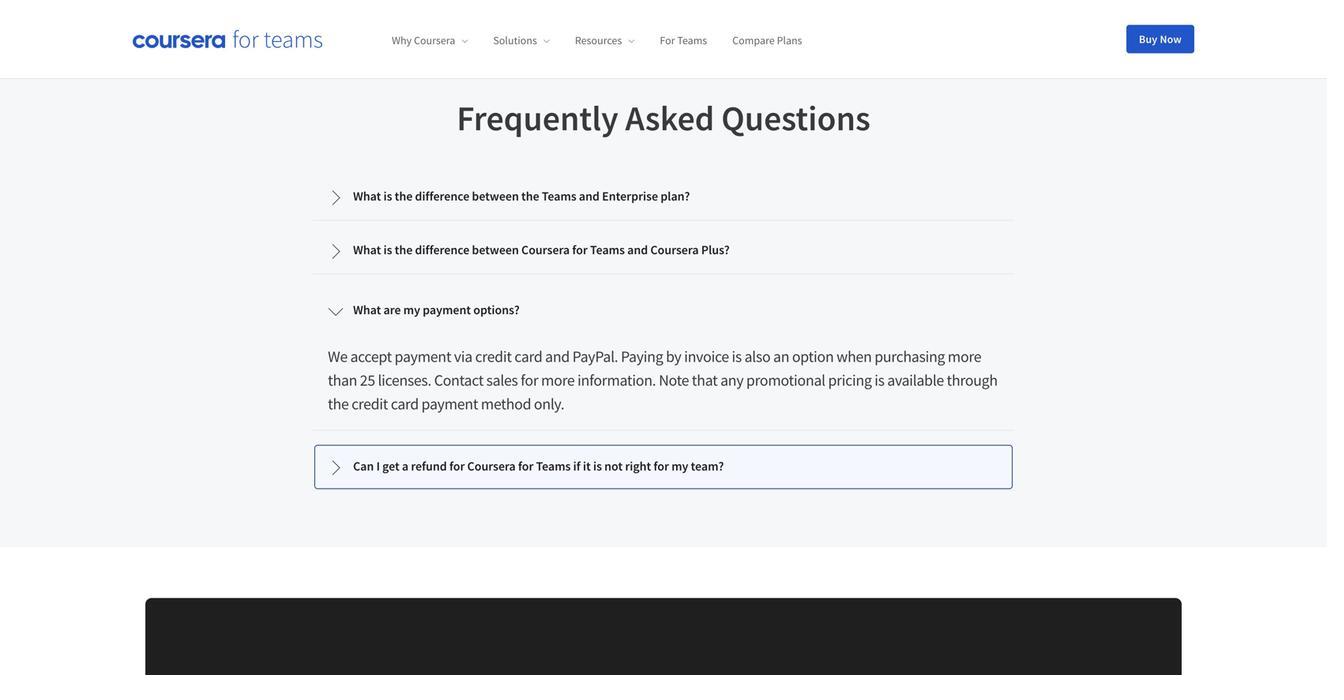Task type: vqa. For each thing, say whether or not it's contained in the screenshot.
Tuition & financing
no



Task type: locate. For each thing, give the bounding box(es) containing it.
why coursera link
[[392, 33, 468, 48]]

0 vertical spatial difference
[[415, 189, 470, 204]]

credit up sales
[[475, 347, 512, 367]]

0 vertical spatial between
[[472, 189, 519, 204]]

questions
[[722, 96, 871, 140]]

1 horizontal spatial my
[[672, 459, 689, 475]]

teams
[[678, 33, 707, 48], [542, 189, 577, 204], [590, 242, 625, 258], [536, 459, 571, 475]]

paying
[[621, 347, 663, 367]]

2 difference from the top
[[415, 242, 470, 258]]

3 what from the top
[[353, 302, 381, 318]]

1 difference from the top
[[415, 189, 470, 204]]

why coursera
[[392, 33, 455, 48]]

only.
[[534, 394, 565, 414]]

between for the
[[472, 189, 519, 204]]

1 vertical spatial what
[[353, 242, 381, 258]]

by
[[666, 347, 682, 367]]

more
[[948, 347, 982, 367], [541, 371, 575, 390]]

what is the difference between coursera for teams and coursera plus?
[[353, 242, 730, 258]]

card up sales
[[515, 347, 543, 367]]

plus?
[[702, 242, 730, 258]]

2 vertical spatial what
[[353, 302, 381, 318]]

between up what is the difference between coursera for teams and coursera plus? at the top of page
[[472, 189, 519, 204]]

my left team?
[[672, 459, 689, 475]]

enterprise
[[602, 189, 658, 204]]

what is the difference between the teams and enterprise plan? button
[[315, 176, 1012, 219]]

invoice
[[684, 347, 729, 367]]

1 vertical spatial between
[[472, 242, 519, 258]]

for teams
[[660, 33, 707, 48]]

payment up licenses.
[[395, 347, 451, 367]]

1 vertical spatial my
[[672, 459, 689, 475]]

1 what from the top
[[353, 189, 381, 204]]

buy
[[1140, 32, 1158, 46]]

1 between from the top
[[472, 189, 519, 204]]

between for coursera
[[472, 242, 519, 258]]

for
[[660, 33, 675, 48]]

option
[[792, 347, 834, 367]]

frequently asked questions
[[457, 96, 871, 140]]

1 vertical spatial credit
[[352, 394, 388, 414]]

credit
[[475, 347, 512, 367], [352, 394, 388, 414]]

for
[[572, 242, 588, 258], [521, 371, 538, 390], [450, 459, 465, 475], [518, 459, 534, 475], [654, 459, 669, 475]]

what inside what is the difference between the teams and enterprise plan? dropdown button
[[353, 189, 381, 204]]

accept
[[350, 347, 392, 367]]

0 vertical spatial credit
[[475, 347, 512, 367]]

what
[[353, 189, 381, 204], [353, 242, 381, 258], [353, 302, 381, 318]]

asked
[[626, 96, 715, 140]]

0 vertical spatial card
[[515, 347, 543, 367]]

0 horizontal spatial and
[[545, 347, 570, 367]]

card down licenses.
[[391, 394, 419, 414]]

solutions
[[493, 33, 537, 48]]

0 vertical spatial more
[[948, 347, 982, 367]]

1 horizontal spatial card
[[515, 347, 543, 367]]

teams up what is the difference between coursera for teams and coursera plus? at the top of page
[[542, 189, 577, 204]]

difference for coursera
[[415, 242, 470, 258]]

right
[[625, 459, 651, 475]]

difference
[[415, 189, 470, 204], [415, 242, 470, 258]]

licenses.
[[378, 371, 431, 390]]

coursera down what is the difference between the teams and enterprise plan?
[[522, 242, 570, 258]]

1 horizontal spatial credit
[[475, 347, 512, 367]]

1 vertical spatial card
[[391, 394, 419, 414]]

and down enterprise
[[628, 242, 648, 258]]

0 horizontal spatial more
[[541, 371, 575, 390]]

a
[[402, 459, 409, 475]]

more up "only."
[[541, 371, 575, 390]]

credit down the 25
[[352, 394, 388, 414]]

note
[[659, 371, 689, 390]]

we accept payment via credit card and paypal. paying by invoice is also an option when purchasing more than 25 licenses. contact sales for more information. note that any promotional pricing is available through the credit card payment method only.
[[328, 347, 998, 414]]

what for what is the difference between the teams and enterprise plan?
[[353, 189, 381, 204]]

i
[[377, 459, 380, 475]]

2 between from the top
[[472, 242, 519, 258]]

promotional
[[747, 371, 826, 390]]

and left enterprise
[[579, 189, 600, 204]]

difference for the
[[415, 189, 470, 204]]

what inside what are my payment options? dropdown button
[[353, 302, 381, 318]]

payment up via
[[423, 302, 471, 318]]

compare
[[733, 33, 775, 48]]

options?
[[474, 302, 520, 318]]

1 vertical spatial payment
[[395, 347, 451, 367]]

team?
[[691, 459, 724, 475]]

1 horizontal spatial and
[[579, 189, 600, 204]]

between down what is the difference between the teams and enterprise plan?
[[472, 242, 519, 258]]

0 vertical spatial payment
[[423, 302, 471, 318]]

coursera
[[414, 33, 455, 48], [522, 242, 570, 258], [651, 242, 699, 258], [468, 459, 516, 475]]

between
[[472, 189, 519, 204], [472, 242, 519, 258]]

payment down contact
[[422, 394, 478, 414]]

buy now button
[[1127, 25, 1195, 53]]

payment
[[423, 302, 471, 318], [395, 347, 451, 367], [422, 394, 478, 414]]

teams down enterprise
[[590, 242, 625, 258]]

1 vertical spatial difference
[[415, 242, 470, 258]]

the
[[395, 189, 413, 204], [522, 189, 540, 204], [395, 242, 413, 258], [328, 394, 349, 414]]

card
[[515, 347, 543, 367], [391, 394, 419, 414]]

my right are
[[404, 302, 420, 318]]

the inside we accept payment via credit card and paypal. paying by invoice is also an option when purchasing more than 25 licenses. contact sales for more information. note that any promotional pricing is available through the credit card payment method only.
[[328, 394, 349, 414]]

25
[[360, 371, 375, 390]]

get
[[383, 459, 400, 475]]

and
[[579, 189, 600, 204], [628, 242, 648, 258], [545, 347, 570, 367]]

2 vertical spatial and
[[545, 347, 570, 367]]

are
[[384, 302, 401, 318]]

available
[[888, 371, 944, 390]]

what are my payment options?
[[353, 302, 520, 318]]

resources link
[[575, 33, 635, 48]]

what for what is the difference between coursera for teams and coursera plus?
[[353, 242, 381, 258]]

0 vertical spatial what
[[353, 189, 381, 204]]

0 horizontal spatial credit
[[352, 394, 388, 414]]

can i get a refund for coursera for teams if it is not right for my team?
[[353, 459, 724, 475]]

for teams link
[[660, 33, 707, 48]]

what inside what is the difference between coursera for teams and coursera plus? dropdown button
[[353, 242, 381, 258]]

method
[[481, 394, 531, 414]]

and left paypal.
[[545, 347, 570, 367]]

coursera for teams image
[[133, 30, 322, 48]]

more up through
[[948, 347, 982, 367]]

0 vertical spatial my
[[404, 302, 420, 318]]

is
[[384, 189, 392, 204], [384, 242, 392, 258], [732, 347, 742, 367], [875, 371, 885, 390], [594, 459, 602, 475]]

my
[[404, 302, 420, 318], [672, 459, 689, 475]]

contact
[[434, 371, 484, 390]]

it
[[583, 459, 591, 475]]

2 what from the top
[[353, 242, 381, 258]]

2 horizontal spatial and
[[628, 242, 648, 258]]



Task type: describe. For each thing, give the bounding box(es) containing it.
frequently
[[457, 96, 619, 140]]

purchasing
[[875, 347, 945, 367]]

through
[[947, 371, 998, 390]]

an
[[774, 347, 790, 367]]

solutions link
[[493, 33, 550, 48]]

0 vertical spatial and
[[579, 189, 600, 204]]

for inside we accept payment via credit card and paypal. paying by invoice is also an option when purchasing more than 25 licenses. contact sales for more information. note that any promotional pricing is available through the credit card payment method only.
[[521, 371, 538, 390]]

refund
[[411, 459, 447, 475]]

0 horizontal spatial card
[[391, 394, 419, 414]]

what are my payment options? button
[[315, 290, 1012, 332]]

coursera left plus?
[[651, 242, 699, 258]]

resources
[[575, 33, 622, 48]]

and inside we accept payment via credit card and paypal. paying by invoice is also an option when purchasing more than 25 licenses. contact sales for more information. note that any promotional pricing is available through the credit card payment method only.
[[545, 347, 570, 367]]

can i get a refund for coursera for teams if it is not right for my team? button
[[315, 446, 1012, 489]]

2 vertical spatial payment
[[422, 394, 478, 414]]

why
[[392, 33, 412, 48]]

when
[[837, 347, 872, 367]]

pricing
[[829, 371, 872, 390]]

1 vertical spatial more
[[541, 371, 575, 390]]

also
[[745, 347, 771, 367]]

what is the difference between the teams and enterprise plan?
[[353, 189, 690, 204]]

payment inside what are my payment options? dropdown button
[[423, 302, 471, 318]]

what is the difference between coursera for teams and coursera plus? button
[[315, 230, 1012, 272]]

1 vertical spatial and
[[628, 242, 648, 258]]

than
[[328, 371, 357, 390]]

what for what are my payment options?
[[353, 302, 381, 318]]

teams left if
[[536, 459, 571, 475]]

plans
[[777, 33, 803, 48]]

teams right "for"
[[678, 33, 707, 48]]

0 horizontal spatial my
[[404, 302, 420, 318]]

1 horizontal spatial more
[[948, 347, 982, 367]]

via
[[454, 347, 473, 367]]

if
[[573, 459, 581, 475]]

that
[[692, 371, 718, 390]]

not
[[605, 459, 623, 475]]

plan?
[[661, 189, 690, 204]]

any
[[721, 371, 744, 390]]

compare plans
[[733, 33, 803, 48]]

sales
[[487, 371, 518, 390]]

can
[[353, 459, 374, 475]]

coursera right why
[[414, 33, 455, 48]]

we
[[328, 347, 348, 367]]

buy now
[[1140, 32, 1182, 46]]

coursera right 'refund'
[[468, 459, 516, 475]]

information.
[[578, 371, 656, 390]]

now
[[1160, 32, 1182, 46]]

paypal.
[[573, 347, 618, 367]]

compare plans link
[[733, 33, 803, 48]]



